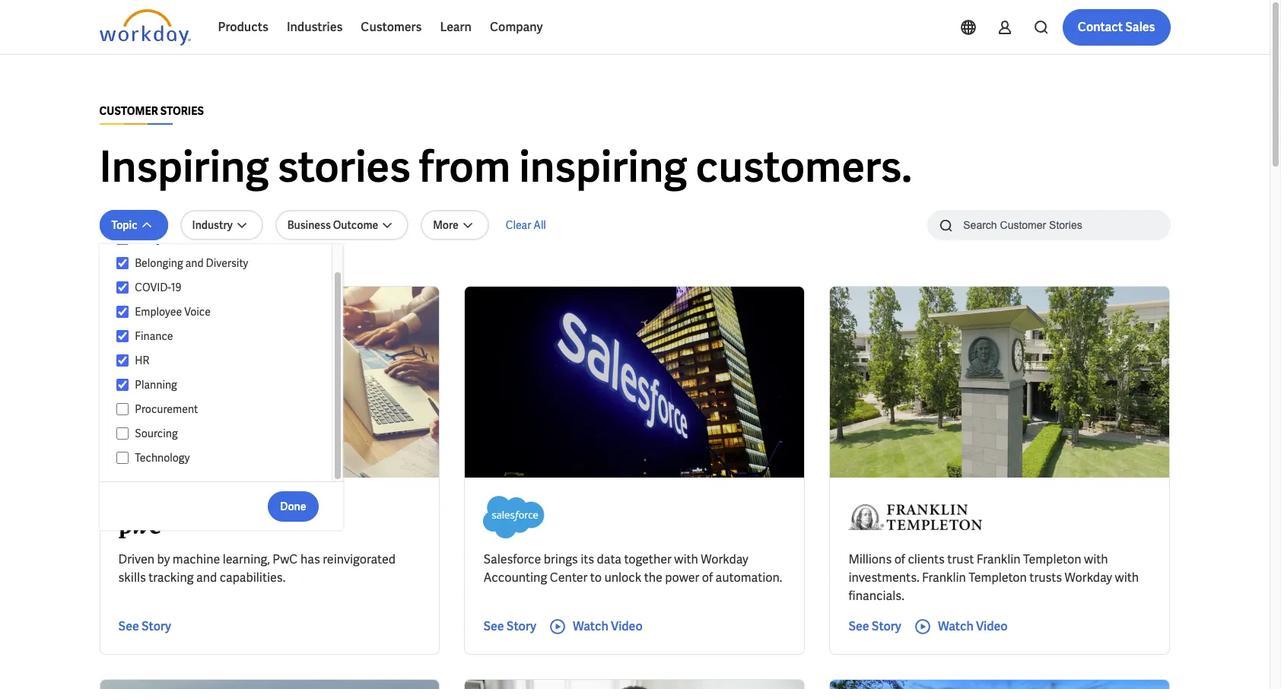 Task type: vqa. For each thing, say whether or not it's contained in the screenshot.
first Watch Video link from the left
yes



Task type: describe. For each thing, give the bounding box(es) containing it.
industry button
[[180, 210, 263, 240]]

by
[[157, 552, 170, 568]]

inspiring
[[519, 139, 687, 195]]

0 vertical spatial templeton
[[1024, 552, 1082, 568]]

video for templeton
[[976, 619, 1008, 635]]

finance link
[[129, 327, 317, 345]]

hr link
[[129, 352, 317, 370]]

sales
[[1126, 19, 1156, 35]]

19
[[171, 281, 182, 294]]

has
[[300, 552, 320, 568]]

sourcing
[[135, 427, 178, 441]]

industries
[[287, 19, 343, 35]]

customer
[[99, 104, 158, 118]]

procurement link
[[129, 400, 317, 419]]

financials.
[[849, 588, 905, 604]]

learn button
[[431, 9, 481, 46]]

skills
[[118, 570, 146, 586]]

voice
[[184, 305, 211, 319]]

story for millions of clients trust franklin templeton with investments. franklin templeton trusts workday with financials.
[[872, 619, 902, 635]]

belonging and diversity
[[135, 256, 248, 270]]

inspiring
[[99, 139, 269, 195]]

covid-19
[[135, 281, 182, 294]]

tracking
[[149, 570, 194, 586]]

industries button
[[278, 9, 352, 46]]

analytics
[[135, 232, 180, 246]]

see story link for millions of clients trust franklin templeton with investments. franklin templeton trusts workday with financials.
[[849, 618, 902, 636]]

driven by machine learning, pwc has reinvigorated skills tracking and capabilities.
[[118, 552, 396, 586]]

outcome
[[333, 218, 378, 232]]

technology
[[135, 451, 190, 465]]

center
[[550, 570, 588, 586]]

employee voice
[[135, 305, 211, 319]]

contact sales
[[1078, 19, 1156, 35]]

of inside 'millions of clients trust franklin templeton with investments. franklin templeton trusts workday with financials.'
[[895, 552, 906, 568]]

topic
[[111, 218, 137, 232]]

contact
[[1078, 19, 1123, 35]]

capabilities.
[[220, 570, 286, 586]]

employee voice link
[[129, 303, 317, 321]]

2 horizontal spatial with
[[1115, 570, 1139, 586]]

belonging
[[135, 256, 183, 270]]

see story for millions of clients trust franklin templeton with investments. franklin templeton trusts workday with financials.
[[849, 619, 902, 635]]

diversity
[[206, 256, 248, 270]]

watch video for templeton
[[938, 619, 1008, 635]]

1 see story link from the left
[[118, 618, 171, 636]]

data
[[597, 552, 622, 568]]

investments.
[[849, 570, 920, 586]]

covid-
[[135, 281, 171, 294]]

see for salesforce brings its data together with workday accounting center to unlock the power of automation.
[[484, 619, 504, 635]]

sourcing link
[[129, 425, 317, 443]]

more
[[433, 218, 459, 232]]

see for millions of clients trust franklin templeton with investments. franklin templeton trusts workday with financials.
[[849, 619, 869, 635]]

done button
[[268, 491, 318, 522]]

and inside driven by machine learning, pwc has reinvigorated skills tracking and capabilities.
[[196, 570, 217, 586]]

customer stories
[[99, 104, 204, 118]]

clear all
[[506, 218, 546, 232]]

products button
[[209, 9, 278, 46]]

see story link for salesforce brings its data together with workday accounting center to unlock the power of automation.
[[484, 618, 536, 636]]

company
[[490, 19, 543, 35]]

clear all button
[[501, 210, 551, 240]]

1 vertical spatial templeton
[[969, 570, 1027, 586]]

hr
[[135, 354, 149, 368]]

machine
[[173, 552, 220, 568]]

driven
[[118, 552, 155, 568]]

company button
[[481, 9, 552, 46]]

all
[[534, 218, 546, 232]]

analytics link
[[129, 230, 317, 248]]

pricewaterhousecoopers global licensing services corporation (pwc) image
[[118, 496, 174, 539]]

of inside salesforce brings its data together with workday accounting center to unlock the power of automation.
[[702, 570, 713, 586]]

done
[[280, 500, 306, 513]]

to
[[590, 570, 602, 586]]

salesforce
[[484, 552, 541, 568]]

clear
[[506, 218, 531, 232]]

millions of clients trust franklin templeton with investments. franklin templeton trusts workday with financials.
[[849, 552, 1139, 604]]

contact sales link
[[1063, 9, 1171, 46]]

reinvigorated
[[323, 552, 396, 568]]

clients
[[908, 552, 945, 568]]



Task type: locate. For each thing, give the bounding box(es) containing it.
results
[[119, 261, 155, 275]]

1 horizontal spatial see story
[[484, 619, 536, 635]]

video for to
[[611, 619, 643, 635]]

2 watch video link from the left
[[914, 618, 1008, 636]]

salesforce.com image
[[484, 496, 545, 539]]

0 horizontal spatial of
[[702, 570, 713, 586]]

see down accounting
[[484, 619, 504, 635]]

franklin right trust
[[977, 552, 1021, 568]]

0 horizontal spatial franklin
[[922, 570, 966, 586]]

0 horizontal spatial watch video link
[[549, 618, 643, 636]]

2 horizontal spatial see story link
[[849, 618, 902, 636]]

see story down accounting
[[484, 619, 536, 635]]

with
[[674, 552, 698, 568], [1084, 552, 1108, 568], [1115, 570, 1139, 586]]

0 vertical spatial workday
[[701, 552, 749, 568]]

1 horizontal spatial video
[[976, 619, 1008, 635]]

0 vertical spatial franklin
[[977, 552, 1021, 568]]

1 horizontal spatial workday
[[1065, 570, 1113, 586]]

workday up automation. on the bottom right of page
[[701, 552, 749, 568]]

accounting
[[484, 570, 547, 586]]

video down 'unlock'
[[611, 619, 643, 635]]

more button
[[421, 210, 489, 240]]

1 video from the left
[[611, 619, 643, 635]]

topic button
[[99, 210, 168, 240]]

business outcome button
[[275, 210, 409, 240]]

together
[[624, 552, 672, 568]]

pwc
[[273, 552, 298, 568]]

story down "financials."
[[872, 619, 902, 635]]

3 see story from the left
[[849, 619, 902, 635]]

the
[[644, 570, 663, 586]]

see story down skills
[[118, 619, 171, 635]]

watch video down to
[[573, 619, 643, 635]]

technology link
[[129, 449, 317, 467]]

None checkbox
[[116, 232, 129, 246], [116, 256, 129, 270], [116, 281, 129, 294], [116, 330, 129, 343], [116, 354, 129, 368], [116, 403, 129, 416], [116, 232, 129, 246], [116, 256, 129, 270], [116, 281, 129, 294], [116, 330, 129, 343], [116, 354, 129, 368], [116, 403, 129, 416]]

video down 'millions of clients trust franklin templeton with investments. franklin templeton trusts workday with financials.'
[[976, 619, 1008, 635]]

see story for salesforce brings its data together with workday accounting center to unlock the power of automation.
[[484, 619, 536, 635]]

templeton down trust
[[969, 570, 1027, 586]]

3 see story link from the left
[[849, 618, 902, 636]]

business
[[287, 218, 331, 232]]

power
[[665, 570, 700, 586]]

customers button
[[352, 9, 431, 46]]

watch for franklin
[[938, 619, 974, 635]]

learning,
[[223, 552, 270, 568]]

stories
[[277, 139, 411, 195]]

see story link down "financials."
[[849, 618, 902, 636]]

see story link down skills
[[118, 618, 171, 636]]

templeton up trusts
[[1024, 552, 1082, 568]]

finance
[[135, 330, 173, 343]]

1 vertical spatial and
[[196, 570, 217, 586]]

3 see from the left
[[849, 619, 869, 635]]

watch video link
[[549, 618, 643, 636], [914, 618, 1008, 636]]

trust
[[948, 552, 974, 568]]

customers.
[[696, 139, 912, 195]]

from
[[419, 139, 511, 195]]

salesforce brings its data together with workday accounting center to unlock the power of automation.
[[484, 552, 783, 586]]

1 watch video link from the left
[[549, 618, 643, 636]]

2 horizontal spatial see story
[[849, 619, 902, 635]]

1 watch video from the left
[[573, 619, 643, 635]]

of up investments.
[[895, 552, 906, 568]]

0 horizontal spatial see story link
[[118, 618, 171, 636]]

employee
[[135, 305, 182, 319]]

franklin down trust
[[922, 570, 966, 586]]

1 see from the left
[[118, 619, 139, 635]]

business outcome
[[287, 218, 378, 232]]

1 horizontal spatial see story link
[[484, 618, 536, 636]]

go to the homepage image
[[99, 9, 191, 46]]

belonging and diversity link
[[129, 254, 317, 272]]

watch video down 'millions of clients trust franklin templeton with investments. franklin templeton trusts workday with financials.'
[[938, 619, 1008, 635]]

2 story from the left
[[507, 619, 536, 635]]

its
[[581, 552, 594, 568]]

planning link
[[129, 376, 317, 394]]

0 horizontal spatial video
[[611, 619, 643, 635]]

franklin
[[977, 552, 1021, 568], [922, 570, 966, 586]]

2 horizontal spatial story
[[872, 619, 902, 635]]

watch video for to
[[573, 619, 643, 635]]

1 vertical spatial franklin
[[922, 570, 966, 586]]

1 horizontal spatial story
[[507, 619, 536, 635]]

1 horizontal spatial with
[[1084, 552, 1108, 568]]

franklin templeton companies, llc image
[[849, 496, 983, 539]]

watch video link down 'millions of clients trust franklin templeton with investments. franklin templeton trusts workday with financials.'
[[914, 618, 1008, 636]]

with inside salesforce brings its data together with workday accounting center to unlock the power of automation.
[[674, 552, 698, 568]]

workday right trusts
[[1065, 570, 1113, 586]]

story down accounting
[[507, 619, 536, 635]]

0 horizontal spatial watch video
[[573, 619, 643, 635]]

0 vertical spatial of
[[895, 552, 906, 568]]

inspiring stories from inspiring customers.
[[99, 139, 912, 195]]

0 horizontal spatial workday
[[701, 552, 749, 568]]

see down "financials."
[[849, 619, 869, 635]]

watch
[[573, 619, 609, 635], [938, 619, 974, 635]]

planning
[[135, 378, 177, 392]]

1 horizontal spatial see
[[484, 619, 504, 635]]

watch video link down to
[[549, 618, 643, 636]]

0 horizontal spatial see story
[[118, 619, 171, 635]]

2 watch video from the left
[[938, 619, 1008, 635]]

0 horizontal spatial see
[[118, 619, 139, 635]]

and down machine
[[196, 570, 217, 586]]

automation.
[[716, 570, 783, 586]]

1 see story from the left
[[118, 619, 171, 635]]

of right power at bottom
[[702, 570, 713, 586]]

workday inside salesforce brings its data together with workday accounting center to unlock the power of automation.
[[701, 552, 749, 568]]

None checkbox
[[116, 305, 129, 319], [116, 378, 129, 392], [116, 427, 129, 441], [116, 451, 129, 465], [116, 305, 129, 319], [116, 378, 129, 392], [116, 427, 129, 441], [116, 451, 129, 465]]

trusts
[[1030, 570, 1062, 586]]

and left diversity
[[185, 256, 204, 270]]

1 vertical spatial workday
[[1065, 570, 1113, 586]]

see
[[118, 619, 139, 635], [484, 619, 504, 635], [849, 619, 869, 635]]

story
[[141, 619, 171, 635], [507, 619, 536, 635], [872, 619, 902, 635]]

2 video from the left
[[976, 619, 1008, 635]]

story for salesforce brings its data together with workday accounting center to unlock the power of automation.
[[507, 619, 536, 635]]

see story link
[[118, 618, 171, 636], [484, 618, 536, 636], [849, 618, 902, 636]]

1 horizontal spatial watch video link
[[914, 618, 1008, 636]]

3 story from the left
[[872, 619, 902, 635]]

customers
[[361, 19, 422, 35]]

covid-19 link
[[129, 279, 317, 297]]

watch video
[[573, 619, 643, 635], [938, 619, 1008, 635]]

559 results
[[99, 261, 155, 275]]

2 see from the left
[[484, 619, 504, 635]]

learn
[[440, 19, 472, 35]]

1 vertical spatial of
[[702, 570, 713, 586]]

procurement
[[135, 403, 198, 416]]

0 horizontal spatial watch
[[573, 619, 609, 635]]

unlock
[[605, 570, 642, 586]]

1 horizontal spatial watch video
[[938, 619, 1008, 635]]

1 story from the left
[[141, 619, 171, 635]]

2 watch from the left
[[938, 619, 974, 635]]

watch down 'millions of clients trust franklin templeton with investments. franklin templeton trusts workday with financials.'
[[938, 619, 974, 635]]

0 horizontal spatial with
[[674, 552, 698, 568]]

see story down "financials."
[[849, 619, 902, 635]]

video
[[611, 619, 643, 635], [976, 619, 1008, 635]]

2 see story from the left
[[484, 619, 536, 635]]

2 see story link from the left
[[484, 618, 536, 636]]

and
[[185, 256, 204, 270], [196, 570, 217, 586]]

workday
[[701, 552, 749, 568], [1065, 570, 1113, 586]]

story down tracking
[[141, 619, 171, 635]]

of
[[895, 552, 906, 568], [702, 570, 713, 586]]

millions
[[849, 552, 892, 568]]

0 horizontal spatial story
[[141, 619, 171, 635]]

brings
[[544, 552, 578, 568]]

1 horizontal spatial watch
[[938, 619, 974, 635]]

workday inside 'millions of clients trust franklin templeton with investments. franklin templeton trusts workday with financials.'
[[1065, 570, 1113, 586]]

watch down to
[[573, 619, 609, 635]]

see story link down accounting
[[484, 618, 536, 636]]

watch video link for franklin
[[914, 618, 1008, 636]]

Search Customer Stories text field
[[954, 212, 1141, 238]]

1 horizontal spatial franklin
[[977, 552, 1021, 568]]

stories
[[160, 104, 204, 118]]

2 horizontal spatial see
[[849, 619, 869, 635]]

see story
[[118, 619, 171, 635], [484, 619, 536, 635], [849, 619, 902, 635]]

1 watch from the left
[[573, 619, 609, 635]]

industry
[[192, 218, 233, 232]]

1 horizontal spatial of
[[895, 552, 906, 568]]

watch video link for center
[[549, 618, 643, 636]]

watch for center
[[573, 619, 609, 635]]

products
[[218, 19, 269, 35]]

559
[[99, 261, 117, 275]]

0 vertical spatial and
[[185, 256, 204, 270]]

see down skills
[[118, 619, 139, 635]]



